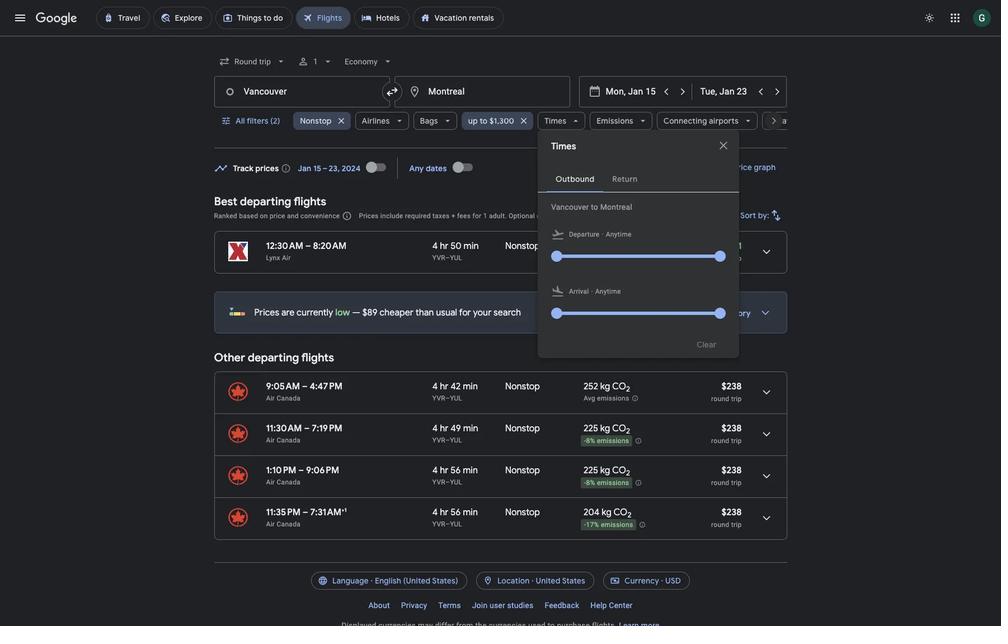 Task type: describe. For each thing, give the bounding box(es) containing it.
close dialog image
[[717, 139, 730, 152]]

round for 9:06 pm
[[711, 479, 729, 487]]

all
[[235, 116, 245, 126]]

yul for 9:06 pm
[[450, 478, 462, 486]]

jan 15 – 23, 2024
[[298, 163, 361, 173]]

8% for 4 hr 49 min
[[586, 437, 595, 445]]

departing for best
[[240, 195, 291, 209]]

learn more about ranking image
[[342, 211, 352, 221]]

– inside the 1:10 pm – 9:06 pm air canada
[[298, 465, 304, 476]]

best
[[214, 195, 237, 209]]

prices include required taxes + fees for 1 adult. optional charges and bag fees may apply.
[[359, 212, 639, 220]]

4 hr 42 min yvr – yul
[[432, 381, 478, 402]]

17%
[[586, 521, 599, 529]]

– inside 11:35 pm – 7:31 am + 1
[[303, 507, 308, 518]]

help
[[591, 601, 607, 610]]

connecting
[[664, 116, 707, 126]]

adult.
[[489, 212, 507, 220]]

– inside "4 hr 50 min yvr – yul"
[[445, 254, 450, 262]]

airports
[[709, 116, 739, 126]]

vancouver to montreal
[[551, 203, 632, 212]]

swap origin and destination. image
[[385, 85, 399, 98]]

5 trip from the top
[[731, 521, 742, 529]]

usd
[[665, 576, 681, 586]]

leaves vancouver international airport at 9:05 am on monday, january 15 and arrives at montréal-pierre elliott trudeau international airport at 4:47 pm on monday, january 15. element
[[266, 381, 342, 392]]

2 inside 204 kg co 2
[[628, 510, 632, 520]]

sort by:
[[740, 210, 769, 220]]

to for vancouver
[[591, 203, 598, 212]]

privacy link
[[395, 597, 433, 614]]

jan
[[298, 163, 311, 173]]

191 kg co 2
[[584, 241, 628, 254]]

min for 8:20 am
[[464, 241, 479, 252]]

airlines button
[[355, 107, 409, 134]]

change appearance image
[[916, 4, 943, 31]]

history
[[724, 308, 751, 318]]

4 $238 from the top
[[722, 507, 742, 518]]

2 horizontal spatial 1
[[483, 212, 487, 220]]

kg for 8:20 am
[[598, 241, 608, 252]]

bag
[[577, 212, 589, 220]]

states)
[[432, 576, 458, 586]]

montreal
[[600, 203, 632, 212]]

co for 4:47 pm
[[612, 381, 626, 392]]

nonstop for 4:47 pm
[[505, 381, 540, 392]]

238 US dollars text field
[[722, 423, 742, 434]]

flight details. leaves vancouver international airport at 11:30 am on monday, january 15 and arrives at montréal-pierre elliott trudeau international airport at 7:19 pm on monday, january 15. image
[[753, 421, 780, 448]]

11:30 am – 7:19 pm air canada
[[266, 423, 342, 444]]

yvr for 7:19 pm
[[432, 436, 445, 444]]

4 canada from the top
[[277, 520, 301, 528]]

$89
[[362, 307, 377, 318]]

charges
[[537, 212, 562, 220]]

round trip
[[711, 255, 742, 262]]

kg inside 204 kg co 2
[[602, 507, 612, 518]]

lynx
[[266, 254, 280, 262]]

yul for 8:20 am
[[450, 254, 462, 262]]

based
[[239, 212, 258, 220]]

avg emissions
[[584, 395, 629, 402]]

total duration 4 hr 50 min. element
[[432, 241, 505, 254]]

hr for 7:19 pm
[[440, 423, 448, 434]]

find the best price region
[[214, 154, 787, 186]]

airlines
[[362, 116, 390, 126]]

location
[[497, 576, 530, 586]]

- for 9:06 pm
[[584, 479, 586, 487]]

Arrival time: 7:31 AM on  Tuesday, January 16. text field
[[310, 506, 347, 518]]

4 $238 round trip from the top
[[711, 507, 742, 529]]

hr for 8:20 am
[[440, 241, 448, 252]]

best departing flights
[[214, 195, 326, 209]]

ranked
[[214, 212, 237, 220]]

other departing flights
[[214, 351, 334, 365]]

leaves vancouver international airport at 11:35 pm on monday, january 15 and arrives at montréal-pierre elliott trudeau international airport at 7:31 am on tuesday, january 16. element
[[266, 506, 347, 518]]

– inside 4 hr 42 min yvr – yul
[[445, 395, 450, 402]]

252 kg co 2
[[584, 381, 630, 394]]

apply.
[[621, 212, 639, 220]]

your
[[473, 307, 492, 318]]

5 yul from the top
[[450, 520, 462, 528]]

nonstop for 7:19 pm
[[505, 423, 540, 434]]

studies
[[507, 601, 534, 610]]

any dates
[[409, 163, 447, 173]]

9:05 am – 4:47 pm air canada
[[266, 381, 342, 402]]

nonstop flight. element for 4:47 pm
[[505, 381, 540, 394]]

1 round from the top
[[711, 255, 729, 262]]

– inside 9:05 am – 4:47 pm air canada
[[302, 381, 308, 392]]

graph
[[754, 162, 776, 172]]

avg
[[584, 395, 595, 402]]

duration button
[[762, 112, 820, 130]]

english (united states)
[[375, 576, 458, 586]]

225 kg co 2 for 4 hr 49 min
[[584, 423, 630, 436]]

about
[[368, 601, 390, 610]]

7:31 am
[[310, 507, 341, 518]]

air for 1:10 pm
[[266, 478, 275, 486]]

english
[[375, 576, 401, 586]]

about link
[[363, 597, 395, 614]]

4 for 4:47 pm
[[432, 381, 438, 392]]

other
[[214, 351, 245, 365]]

none search field containing times
[[214, 48, 820, 358]]

4 hr 50 min yvr – yul
[[432, 241, 479, 262]]

co for 8:20 am
[[610, 241, 624, 252]]

connecting airports button
[[657, 107, 758, 134]]

– inside 4 hr 49 min yvr – yul
[[445, 436, 450, 444]]

kg for 4:47 pm
[[600, 381, 610, 392]]

departure
[[569, 231, 600, 238]]

1:10 pm – 9:06 pm air canada
[[266, 465, 339, 486]]

22%
[[586, 255, 599, 263]]

trip for 9:06 pm
[[731, 479, 742, 487]]

flight details. leaves vancouver international airport at 1:10 pm on monday, january 15 and arrives at montréal-pierre elliott trudeau international airport at 9:06 pm on monday, january 15. image
[[753, 463, 780, 490]]

- for 8:20 am
[[584, 255, 586, 263]]

204 kg co 2
[[584, 507, 632, 520]]

canada for 11:30 am
[[277, 436, 301, 444]]

total duration 4 hr 56 min. element for 225
[[432, 465, 505, 478]]

connecting airports
[[664, 116, 739, 126]]

privacy
[[401, 601, 427, 610]]

are
[[281, 307, 295, 318]]

help center link
[[585, 597, 638, 614]]

canada for 1:10 pm
[[277, 478, 301, 486]]

(united
[[403, 576, 431, 586]]

nonstop for 9:06 pm
[[505, 465, 540, 476]]

terms link
[[433, 597, 467, 614]]

+ inside 11:35 pm – 7:31 am + 1
[[341, 506, 344, 514]]

49
[[451, 423, 461, 434]]

total duration 4 hr 56 min. element for 204
[[432, 507, 505, 520]]

– inside 11:30 am – 7:19 pm air canada
[[304, 423, 310, 434]]

united
[[536, 576, 560, 586]]

round for 4:47 pm
[[711, 395, 729, 403]]

- for 7:19 pm
[[584, 437, 586, 445]]

on
[[260, 212, 268, 220]]

– inside 12:30 am – 8:20 am lynx air
[[305, 241, 311, 252]]

emissions down 252 kg co 2
[[597, 395, 629, 402]]

currency
[[625, 576, 659, 586]]

any
[[409, 163, 424, 173]]

feedback link
[[539, 597, 585, 614]]

departing for other
[[248, 351, 299, 365]]

(2)
[[270, 116, 280, 126]]

Return text field
[[700, 77, 752, 107]]

up to $1,300 button
[[462, 107, 533, 134]]

191
[[584, 241, 596, 252]]

141 US dollars text field
[[724, 241, 742, 252]]

price
[[733, 162, 752, 172]]

0 vertical spatial price
[[270, 212, 285, 220]]

Departure time: 9:05 AM. text field
[[266, 381, 300, 392]]

vancouver
[[551, 203, 589, 212]]

round for 7:19 pm
[[711, 437, 729, 445]]

nonstop flight. element for 9:06 pm
[[505, 465, 540, 478]]

anytime for departure
[[606, 231, 632, 238]]

Departure time: 11:35 PM. text field
[[266, 507, 301, 518]]

flight details. leaves vancouver international airport at 12:30 am on monday, january 15 and arrives at montréal-pierre elliott trudeau international airport at 8:20 am on monday, january 15. image
[[753, 238, 780, 265]]

$238 for 9:06 pm
[[722, 465, 742, 476]]

yul for 4:47 pm
[[450, 395, 462, 402]]

1:10 pm
[[266, 465, 296, 476]]

1 and from the left
[[287, 212, 299, 220]]

Departure time: 12:30 AM. text field
[[266, 241, 303, 252]]

Departure time: 11:30 AM. text field
[[266, 423, 302, 434]]

may
[[606, 212, 619, 220]]

nonstop flight. element for 8:20 am
[[505, 241, 540, 254]]

2 and from the left
[[564, 212, 575, 220]]

feedback
[[545, 601, 579, 610]]

air inside 12:30 am – 8:20 am lynx air
[[282, 254, 291, 262]]

this price for this flight doesn't include overhead bin access. if you need a carry-on bag, use the bags filter to update prices. image
[[710, 239, 724, 253]]

42
[[451, 381, 461, 392]]

track
[[233, 163, 254, 173]]

$1,300
[[489, 116, 514, 126]]

56 for 9:06 pm
[[451, 465, 461, 476]]

1 vertical spatial times
[[551, 141, 576, 152]]

1 horizontal spatial +
[[451, 212, 455, 220]]

join
[[472, 601, 488, 610]]



Task type: vqa. For each thing, say whether or not it's contained in the screenshot.
States
yes



Task type: locate. For each thing, give the bounding box(es) containing it.
min inside 4 hr 42 min yvr – yul
[[463, 381, 478, 392]]

yul
[[450, 254, 462, 262], [450, 395, 462, 402], [450, 436, 462, 444], [450, 478, 462, 486], [450, 520, 462, 528]]

1 vertical spatial total duration 4 hr 56 min. element
[[432, 507, 505, 520]]

bags button
[[413, 107, 457, 134]]

5 hr from the top
[[440, 507, 448, 518]]

252
[[584, 381, 598, 392]]

2024
[[342, 163, 361, 173]]

price graph button
[[704, 157, 785, 177]]

by:
[[758, 210, 769, 220]]

1 yvr from the top
[[432, 254, 445, 262]]

than
[[416, 307, 434, 318]]

0 horizontal spatial and
[[287, 212, 299, 220]]

co down the avg emissions
[[612, 423, 626, 434]]

0 horizontal spatial 1
[[313, 57, 318, 66]]

min inside 4 hr 49 min yvr – yul
[[463, 423, 478, 434]]

2 down the avg emissions
[[626, 427, 630, 436]]

canada down 11:30 am
[[277, 436, 301, 444]]

all filters (2)
[[235, 116, 280, 126]]

2 8% from the top
[[586, 479, 595, 487]]

price graph
[[733, 162, 776, 172]]

225 for 4 hr 56 min
[[584, 465, 598, 476]]

2 canada from the top
[[277, 436, 301, 444]]

air inside the 1:10 pm – 9:06 pm air canada
[[266, 478, 275, 486]]

prices right learn more about ranking image
[[359, 212, 379, 220]]

trip down "141 us dollars" text field on the top
[[731, 255, 742, 262]]

kg up the avg emissions
[[600, 381, 610, 392]]

to inside popup button
[[480, 116, 488, 126]]

225 kg co 2 down the avg emissions
[[584, 423, 630, 436]]

kg up -17% emissions
[[602, 507, 612, 518]]

to up 'bag fees' button
[[591, 203, 598, 212]]

4 yul from the top
[[450, 478, 462, 486]]

1 vertical spatial anytime
[[595, 288, 621, 295]]

2 round from the top
[[711, 395, 729, 403]]

round down 238 us dollars text box
[[711, 521, 729, 529]]

total duration 4 hr 49 min. element
[[432, 423, 505, 436]]

leaves vancouver international airport at 12:30 am on monday, january 15 and arrives at montréal-pierre elliott trudeau international airport at 8:20 am on monday, january 15. element
[[266, 241, 347, 252]]

4 trip from the top
[[731, 479, 742, 487]]

1 4 hr 56 min yvr – yul from the top
[[432, 465, 478, 486]]

all filters (2) button
[[214, 107, 289, 134]]

$238 for 7:19 pm
[[722, 423, 742, 434]]

nonstop flight. element for 7:19 pm
[[505, 423, 540, 436]]

next image
[[760, 107, 787, 134]]

None search field
[[214, 48, 820, 358]]

5 nonstop flight. element from the top
[[505, 507, 540, 520]]

emissions
[[601, 255, 633, 263], [597, 395, 629, 402], [597, 437, 629, 445], [597, 479, 629, 487], [601, 521, 633, 529]]

4 hr 56 min yvr – yul
[[432, 465, 478, 486], [432, 507, 478, 528]]

Arrival time: 4:47 PM. text field
[[310, 381, 342, 392]]

nonstop for 8:20 am
[[505, 241, 540, 252]]

bags
[[420, 116, 438, 126]]

2 vertical spatial 1
[[344, 506, 347, 514]]

trip down 238 us dollars text field on the bottom of page
[[731, 437, 742, 445]]

flights up 4:47 pm text box
[[301, 351, 334, 365]]

min for 4:47 pm
[[463, 381, 478, 392]]

$238 round trip up $238 text field
[[711, 423, 742, 445]]

1 vertical spatial -8% emissions
[[584, 479, 629, 487]]

nonstop inside popup button
[[300, 116, 332, 126]]

- down 191
[[584, 255, 586, 263]]

anytime
[[606, 231, 632, 238], [595, 288, 621, 295]]

-8% emissions up 204 kg co 2
[[584, 479, 629, 487]]

view price history
[[683, 308, 751, 318]]

4 inside 4 hr 49 min yvr – yul
[[432, 423, 438, 434]]

3 yul from the top
[[450, 436, 462, 444]]

states
[[562, 576, 585, 586]]

$238
[[722, 381, 742, 392], [722, 423, 742, 434], [722, 465, 742, 476], [722, 507, 742, 518]]

225 kg co 2
[[584, 423, 630, 436], [584, 465, 630, 478]]

view price history image
[[752, 299, 779, 326]]

0 vertical spatial for
[[473, 212, 481, 220]]

canada down the 9:05 am
[[277, 395, 301, 402]]

1 vertical spatial 4 hr 56 min yvr – yul
[[432, 507, 478, 528]]

emissions button
[[590, 107, 652, 134]]

yul inside 4 hr 49 min yvr – yul
[[450, 436, 462, 444]]

yvr for 8:20 am
[[432, 254, 445, 262]]

4:47 pm
[[310, 381, 342, 392]]

1 nonstop flight. element from the top
[[505, 241, 540, 254]]

8% down avg
[[586, 437, 595, 445]]

2 trip from the top
[[731, 395, 742, 403]]

emissions for 7:19 pm
[[597, 437, 629, 445]]

0 vertical spatial prices
[[359, 212, 379, 220]]

11:35 pm – 7:31 am + 1
[[266, 506, 347, 518]]

4 for 8:20 am
[[432, 241, 438, 252]]

times right $1,300
[[544, 116, 567, 126]]

1 vertical spatial to
[[591, 203, 598, 212]]

9:05 am
[[266, 381, 300, 392]]

hr for 9:06 pm
[[440, 465, 448, 476]]

1 vertical spatial +
[[341, 506, 344, 514]]

2 for 4:47 pm
[[626, 385, 630, 394]]

$238 round trip for 4:47 pm
[[711, 381, 742, 403]]

trip
[[731, 255, 742, 262], [731, 395, 742, 403], [731, 437, 742, 445], [731, 479, 742, 487], [731, 521, 742, 529]]

3 - from the top
[[584, 479, 586, 487]]

1 vertical spatial 225 kg co 2
[[584, 465, 630, 478]]

co up the avg emissions
[[612, 381, 626, 392]]

1 56 from the top
[[451, 465, 461, 476]]

2 56 from the top
[[451, 507, 461, 518]]

yul for 7:19 pm
[[450, 436, 462, 444]]

Departure time: 1:10 PM. text field
[[266, 465, 296, 476]]

2 up -22% emissions
[[624, 244, 628, 254]]

4 inside "4 hr 50 min yvr – yul"
[[432, 241, 438, 252]]

2
[[624, 244, 628, 254], [626, 385, 630, 394], [626, 427, 630, 436], [626, 468, 630, 478], [628, 510, 632, 520]]

0 vertical spatial departing
[[240, 195, 291, 209]]

yvr inside "4 hr 50 min yvr – yul"
[[432, 254, 445, 262]]

2 -8% emissions from the top
[[584, 479, 629, 487]]

2 nonstop flight. element from the top
[[505, 381, 540, 394]]

for left adult.
[[473, 212, 481, 220]]

4 4 from the top
[[432, 465, 438, 476]]

kg for 7:19 pm
[[600, 423, 610, 434]]

1 vertical spatial price
[[703, 308, 722, 318]]

emissions down the avg emissions
[[597, 437, 629, 445]]

2 up 204 kg co 2
[[626, 468, 630, 478]]

yul inside "4 hr 50 min yvr – yul"
[[450, 254, 462, 262]]

1
[[313, 57, 318, 66], [483, 212, 487, 220], [344, 506, 347, 514]]

duration
[[769, 116, 801, 126]]

50
[[451, 241, 462, 252]]

$238 round trip up 238 us dollars text box
[[711, 465, 742, 487]]

1 vertical spatial 225
[[584, 465, 598, 476]]

1 hr from the top
[[440, 241, 448, 252]]

9:06 pm
[[306, 465, 339, 476]]

1 - from the top
[[584, 255, 586, 263]]

225 for 4 hr 49 min
[[584, 423, 598, 434]]

co inside 252 kg co 2
[[612, 381, 626, 392]]

0 horizontal spatial to
[[480, 116, 488, 126]]

56 for 7:31 am
[[451, 507, 461, 518]]

emissions down 204 kg co 2
[[601, 521, 633, 529]]

air canada
[[266, 520, 301, 528]]

0 vertical spatial +
[[451, 212, 455, 220]]

trip down 238 us dollars text box
[[731, 521, 742, 529]]

for
[[473, 212, 481, 220], [459, 307, 471, 318]]

trip down $238 text field
[[731, 479, 742, 487]]

1 vertical spatial departing
[[248, 351, 299, 365]]

1 225 from the top
[[584, 423, 598, 434]]

11:30 am
[[266, 423, 302, 434]]

8% for 4 hr 56 min
[[586, 479, 595, 487]]

departing
[[240, 195, 291, 209], [248, 351, 299, 365]]

air inside 11:30 am – 7:19 pm air canada
[[266, 436, 275, 444]]

4 - from the top
[[584, 521, 586, 529]]

for left the your
[[459, 307, 471, 318]]

anytime up 191 kg co 2
[[606, 231, 632, 238]]

2 4 hr 56 min yvr – yul from the top
[[432, 507, 478, 528]]

0 vertical spatial 4 hr 56 min yvr – yul
[[432, 465, 478, 486]]

canada inside 11:30 am – 7:19 pm air canada
[[277, 436, 301, 444]]

canada down 1:10 pm
[[277, 478, 301, 486]]

$238 round trip
[[711, 381, 742, 403], [711, 423, 742, 445], [711, 465, 742, 487], [711, 507, 742, 529]]

flight details. leaves vancouver international airport at 9:05 am on monday, january 15 and arrives at montréal-pierre elliott trudeau international airport at 4:47 pm on monday, january 15. image
[[753, 379, 780, 406]]

min for 7:19 pm
[[463, 423, 478, 434]]

emissions for 8:20 am
[[601, 255, 633, 263]]

1 canada from the top
[[277, 395, 301, 402]]

yvr for 9:06 pm
[[432, 478, 445, 486]]

1 yul from the top
[[450, 254, 462, 262]]

canada down 11:35 pm
[[277, 520, 301, 528]]

12:30 am – 8:20 am lynx air
[[266, 241, 347, 262]]

leaves vancouver international airport at 11:30 am on monday, january 15 and arrives at montréal-pierre elliott trudeau international airport at 7:19 pm on monday, january 15. element
[[266, 423, 342, 434]]

$238 left flight details. leaves vancouver international airport at 1:10 pm on monday, january 15 and arrives at montréal-pierre elliott trudeau international airport at 9:06 pm on monday, january 15. image
[[722, 465, 742, 476]]

4 for 9:06 pm
[[432, 465, 438, 476]]

1 horizontal spatial price
[[703, 308, 722, 318]]

canada inside the 1:10 pm – 9:06 pm air canada
[[277, 478, 301, 486]]

prices left the are
[[254, 307, 279, 318]]

3 $238 from the top
[[722, 465, 742, 476]]

0 horizontal spatial price
[[270, 212, 285, 220]]

co for 7:19 pm
[[612, 423, 626, 434]]

learn more about tracked prices image
[[281, 163, 291, 173]]

help center
[[591, 601, 633, 610]]

0 vertical spatial times
[[544, 116, 567, 126]]

5 4 from the top
[[432, 507, 438, 518]]

11:35 pm
[[266, 507, 301, 518]]

1 $238 round trip from the top
[[711, 381, 742, 403]]

departing up the 9:05 am
[[248, 351, 299, 365]]

-17% emissions
[[584, 521, 633, 529]]

$238 round trip left flight details. leaves vancouver international airport at 11:35 pm on monday, january 15 and arrives at montréal-pierre elliott trudeau international airport at 7:31 am on tuesday, january 16. icon
[[711, 507, 742, 529]]

225 up 204
[[584, 465, 598, 476]]

0 vertical spatial 225
[[584, 423, 598, 434]]

4 inside 4 hr 42 min yvr – yul
[[432, 381, 438, 392]]

times down times popup button
[[551, 141, 576, 152]]

4 hr 56 min yvr – yul for 7:31 am
[[432, 507, 478, 528]]

1 $238 from the top
[[722, 381, 742, 392]]

-8% emissions
[[584, 437, 629, 445], [584, 479, 629, 487]]

1 horizontal spatial to
[[591, 203, 598, 212]]

to right up
[[480, 116, 488, 126]]

3 4 from the top
[[432, 423, 438, 434]]

4 for 7:19 pm
[[432, 423, 438, 434]]

1 -8% emissions from the top
[[584, 437, 629, 445]]

2 225 kg co 2 from the top
[[584, 465, 630, 478]]

2 for 9:06 pm
[[626, 468, 630, 478]]

trip for 4:47 pm
[[731, 395, 742, 403]]

$238 round trip for 9:06 pm
[[711, 465, 742, 487]]

emissions for 9:06 pm
[[597, 479, 629, 487]]

flight details. leaves vancouver international airport at 11:35 pm on monday, january 15 and arrives at montréal-pierre elliott trudeau international airport at 7:31 am on tuesday, january 16. image
[[753, 505, 780, 532]]

5 round from the top
[[711, 521, 729, 529]]

up to $1,300
[[468, 116, 514, 126]]

1 225 kg co 2 from the top
[[584, 423, 630, 436]]

kg inside 252 kg co 2
[[600, 381, 610, 392]]

Arrival time: 8:20 AM. text field
[[313, 241, 347, 252]]

nonstop flight. element
[[505, 241, 540, 254], [505, 381, 540, 394], [505, 423, 540, 436], [505, 465, 540, 478], [505, 507, 540, 520]]

1 total duration 4 hr 56 min. element from the top
[[432, 465, 505, 478]]

2 225 from the top
[[584, 465, 598, 476]]

and down best departing flights
[[287, 212, 299, 220]]

8% up 204
[[586, 479, 595, 487]]

air for 11:30 am
[[266, 436, 275, 444]]

price right on
[[270, 212, 285, 220]]

4 hr 56 min yvr – yul for 9:06 pm
[[432, 465, 478, 486]]

1 vertical spatial 1
[[483, 212, 487, 220]]

2 $238 round trip from the top
[[711, 423, 742, 445]]

language
[[332, 576, 369, 586]]

air for 9:05 am
[[266, 395, 275, 402]]

4 hr from the top
[[440, 465, 448, 476]]

0 horizontal spatial fees
[[457, 212, 471, 220]]

total duration 4 hr 56 min. element
[[432, 465, 505, 478], [432, 507, 505, 520]]

yul inside 4 hr 42 min yvr – yul
[[450, 395, 462, 402]]

dates
[[426, 163, 447, 173]]

- down 204
[[584, 521, 586, 529]]

round down this price for this flight doesn't include overhead bin access. if you need a carry-on bag, use the bags filter to update prices. icon
[[711, 255, 729, 262]]

1 vertical spatial 56
[[451, 507, 461, 518]]

225 down avg
[[584, 423, 598, 434]]

$238 left flight details. leaves vancouver international airport at 11:30 am on monday, january 15 and arrives at montréal-pierre elliott trudeau international airport at 7:19 pm on monday, january 15. icon
[[722, 423, 742, 434]]

3 yvr from the top
[[432, 436, 445, 444]]

0 horizontal spatial for
[[459, 307, 471, 318]]

2 inside 252 kg co 2
[[626, 385, 630, 394]]

$238 round trip up 238 us dollars text field on the bottom of page
[[711, 381, 742, 403]]

hr for 4:47 pm
[[440, 381, 448, 392]]

7:19 pm
[[312, 423, 342, 434]]

1 vertical spatial for
[[459, 307, 471, 318]]

0 vertical spatial total duration 4 hr 56 min. element
[[432, 465, 505, 478]]

4
[[432, 241, 438, 252], [432, 381, 438, 392], [432, 423, 438, 434], [432, 465, 438, 476], [432, 507, 438, 518]]

3 $238 round trip from the top
[[711, 465, 742, 487]]

air down 1:10 pm
[[266, 478, 275, 486]]

$238 round trip for 7:19 pm
[[711, 423, 742, 445]]

2 hr from the top
[[440, 381, 448, 392]]

2 $238 from the top
[[722, 423, 742, 434]]

kg right 191
[[598, 241, 608, 252]]

4 nonstop flight. element from the top
[[505, 465, 540, 478]]

$238 left flight details. leaves vancouver international airport at 9:05 am on monday, january 15 and arrives at montréal-pierre elliott trudeau international airport at 4:47 pm on monday, january 15. icon
[[722, 381, 742, 392]]

2 up -17% emissions
[[628, 510, 632, 520]]

1 horizontal spatial for
[[473, 212, 481, 220]]

1 vertical spatial prices
[[254, 307, 279, 318]]

canada for 9:05 am
[[277, 395, 301, 402]]

co up 204 kg co 2
[[612, 465, 626, 476]]

1 vertical spatial flights
[[301, 351, 334, 365]]

3 hr from the top
[[440, 423, 448, 434]]

204
[[584, 507, 600, 518]]

2 for 8:20 am
[[624, 244, 628, 254]]

air down 12:30 am
[[282, 254, 291, 262]]

co inside 191 kg co 2
[[610, 241, 624, 252]]

1 horizontal spatial fees
[[591, 212, 604, 220]]

anytime right arrival
[[595, 288, 621, 295]]

-8% emissions down the avg emissions
[[584, 437, 629, 445]]

1 horizontal spatial and
[[564, 212, 575, 220]]

main content containing best departing flights
[[214, 154, 787, 549]]

fees down vancouver to montreal
[[591, 212, 604, 220]]

hr inside "4 hr 50 min yvr – yul"
[[440, 241, 448, 252]]

required
[[405, 212, 431, 220]]

3 trip from the top
[[731, 437, 742, 445]]

air down the 9:05 am
[[266, 395, 275, 402]]

1 horizontal spatial 1
[[344, 506, 347, 514]]

2 yul from the top
[[450, 395, 462, 402]]

0 vertical spatial anytime
[[606, 231, 632, 238]]

to
[[480, 116, 488, 126], [591, 203, 598, 212]]

1 vertical spatial 8%
[[586, 479, 595, 487]]

Arrival time: 9:06 PM. text field
[[306, 465, 339, 476]]

emissions down 191 kg co 2
[[601, 255, 633, 263]]

air down 11:35 pm
[[266, 520, 275, 528]]

0 vertical spatial to
[[480, 116, 488, 126]]

2 inside 191 kg co 2
[[624, 244, 628, 254]]

prices for prices include required taxes + fees for 1 adult. optional charges and bag fees may apply.
[[359, 212, 379, 220]]

min for 9:06 pm
[[463, 465, 478, 476]]

round down 238 us dollars text field on the bottom of page
[[711, 437, 729, 445]]

2 fees from the left
[[591, 212, 604, 220]]

$238 for 4:47 pm
[[722, 381, 742, 392]]

co for 9:06 pm
[[612, 465, 626, 476]]

1 8% from the top
[[586, 437, 595, 445]]

round down $238 text box
[[711, 395, 729, 403]]

225 kg co 2 for 4 hr 56 min
[[584, 465, 630, 478]]

hr
[[440, 241, 448, 252], [440, 381, 448, 392], [440, 423, 448, 434], [440, 465, 448, 476], [440, 507, 448, 518]]

taxes
[[433, 212, 450, 220]]

kg up 204 kg co 2
[[600, 465, 610, 476]]

user
[[490, 601, 505, 610]]

0 horizontal spatial +
[[341, 506, 344, 514]]

min
[[464, 241, 479, 252], [463, 381, 478, 392], [463, 423, 478, 434], [463, 465, 478, 476], [463, 507, 478, 518]]

yvr inside 4 hr 42 min yvr – yul
[[432, 395, 445, 402]]

225 kg co 2 up 204 kg co 2
[[584, 465, 630, 478]]

2 total duration 4 hr 56 min. element from the top
[[432, 507, 505, 520]]

loading results progress bar
[[0, 36, 1001, 38]]

3 nonstop flight. element from the top
[[505, 423, 540, 436]]

prices are currently low — $89 cheaper than usual for your search
[[254, 307, 521, 318]]

air down 11:30 am text box
[[266, 436, 275, 444]]

None field
[[214, 51, 291, 72], [340, 51, 398, 72], [214, 51, 291, 72], [340, 51, 398, 72]]

main content
[[214, 154, 787, 549]]

yvr inside 4 hr 49 min yvr – yul
[[432, 436, 445, 444]]

fees right taxes
[[457, 212, 471, 220]]

4 yvr from the top
[[432, 478, 445, 486]]

yvr for 4:47 pm
[[432, 395, 445, 402]]

0 vertical spatial flights
[[294, 195, 326, 209]]

nonstop button
[[293, 107, 351, 134]]

1 trip from the top
[[731, 255, 742, 262]]

co up -17% emissions
[[614, 507, 628, 518]]

co inside 204 kg co 2
[[614, 507, 628, 518]]

co up -22% emissions
[[610, 241, 624, 252]]

None text field
[[214, 76, 390, 107], [394, 76, 570, 107], [214, 76, 390, 107], [394, 76, 570, 107]]

kg for 9:06 pm
[[600, 465, 610, 476]]

to for up
[[480, 116, 488, 126]]

225
[[584, 423, 598, 434], [584, 465, 598, 476]]

0 horizontal spatial prices
[[254, 307, 279, 318]]

1 horizontal spatial prices
[[359, 212, 379, 220]]

departing up on
[[240, 195, 291, 209]]

hr inside 4 hr 42 min yvr – yul
[[440, 381, 448, 392]]

238 US dollars text field
[[722, 507, 742, 518]]

co
[[610, 241, 624, 252], [612, 381, 626, 392], [612, 423, 626, 434], [612, 465, 626, 476], [614, 507, 628, 518]]

2 for 7:19 pm
[[626, 427, 630, 436]]

2 up the avg emissions
[[626, 385, 630, 394]]

and down vancouver
[[564, 212, 575, 220]]

leaves vancouver international airport at 1:10 pm on monday, january 15 and arrives at montréal-pierre elliott trudeau international airport at 9:06 pm on monday, january 15. element
[[266, 465, 339, 476]]

1 4 from the top
[[432, 241, 438, 252]]

-22% emissions
[[584, 255, 633, 263]]

0 vertical spatial 225 kg co 2
[[584, 423, 630, 436]]

4 round from the top
[[711, 479, 729, 487]]

$238 left flight details. leaves vancouver international airport at 11:35 pm on monday, january 15 and arrives at montréal-pierre elliott trudeau international airport at 7:31 am on tuesday, january 16. icon
[[722, 507, 742, 518]]

- down avg
[[584, 437, 586, 445]]

track prices
[[233, 163, 279, 173]]

238 US dollars text field
[[722, 381, 742, 392]]

trip down $238 text box
[[731, 395, 742, 403]]

1 inside 1 popup button
[[313, 57, 318, 66]]

canada inside 9:05 am – 4:47 pm air canada
[[277, 395, 301, 402]]

Arrival time: 7:19 PM. text field
[[312, 423, 342, 434]]

4 hr 49 min yvr – yul
[[432, 423, 478, 444]]

3 canada from the top
[[277, 478, 301, 486]]

2 4 from the top
[[432, 381, 438, 392]]

trip for 7:19 pm
[[731, 437, 742, 445]]

hr inside 4 hr 49 min yvr – yul
[[440, 423, 448, 434]]

flights up convenience
[[294, 195, 326, 209]]

0 vertical spatial -8% emissions
[[584, 437, 629, 445]]

nonstop
[[300, 116, 332, 126], [505, 241, 540, 252], [505, 381, 540, 392], [505, 423, 540, 434], [505, 465, 540, 476], [505, 507, 540, 518]]

emissions
[[597, 116, 633, 126]]

price right view
[[703, 308, 722, 318]]

-8% emissions for 4 hr 56 min
[[584, 479, 629, 487]]

emissions up 204 kg co 2
[[597, 479, 629, 487]]

Departure text field
[[606, 77, 657, 107]]

total duration 4 hr 42 min. element
[[432, 381, 505, 394]]

2 yvr from the top
[[432, 395, 445, 402]]

0 vertical spatial 8%
[[586, 437, 595, 445]]

1 fees from the left
[[457, 212, 471, 220]]

times inside popup button
[[544, 116, 567, 126]]

min inside "4 hr 50 min yvr – yul"
[[464, 241, 479, 252]]

main menu image
[[13, 11, 27, 25]]

kg down the avg emissions
[[600, 423, 610, 434]]

times button
[[538, 107, 586, 134]]

0 vertical spatial 1
[[313, 57, 318, 66]]

join user studies link
[[467, 597, 539, 614]]

238 US dollars text field
[[722, 465, 742, 476]]

0 vertical spatial 56
[[451, 465, 461, 476]]

flights for best departing flights
[[294, 195, 326, 209]]

- up 204
[[584, 479, 586, 487]]

5 yvr from the top
[[432, 520, 445, 528]]

round
[[711, 255, 729, 262], [711, 395, 729, 403], [711, 437, 729, 445], [711, 479, 729, 487], [711, 521, 729, 529]]

round down $238 text field
[[711, 479, 729, 487]]

arrival
[[569, 288, 589, 295]]

3 round from the top
[[711, 437, 729, 445]]

kg inside 191 kg co 2
[[598, 241, 608, 252]]

flights for other departing flights
[[301, 351, 334, 365]]

times
[[544, 116, 567, 126], [551, 141, 576, 152]]

1 inside 11:35 pm – 7:31 am + 1
[[344, 506, 347, 514]]

prices for prices are currently low — $89 cheaper than usual for your search
[[254, 307, 279, 318]]

anytime for arrival
[[595, 288, 621, 295]]

2 - from the top
[[584, 437, 586, 445]]

-8% emissions for 4 hr 49 min
[[584, 437, 629, 445]]

air inside 9:05 am – 4:47 pm air canada
[[266, 395, 275, 402]]



